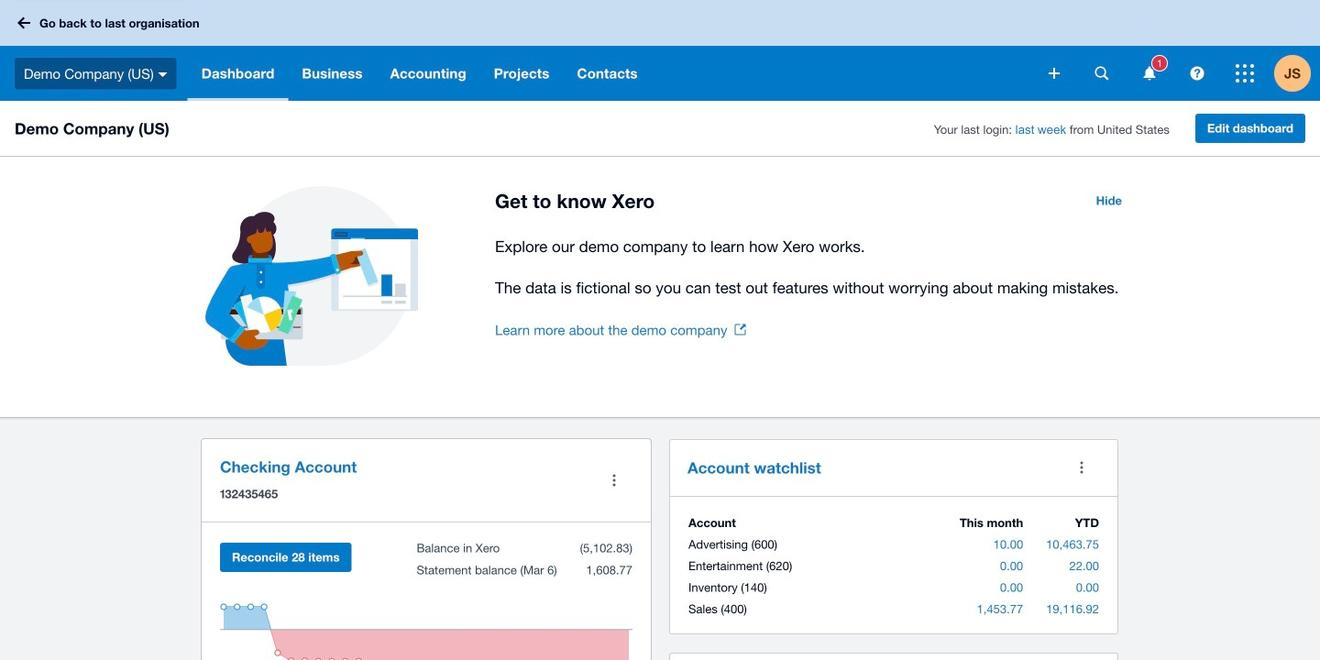 Task type: vqa. For each thing, say whether or not it's contained in the screenshot.
Intro Banner body element
yes



Task type: locate. For each thing, give the bounding box(es) containing it.
banner
[[0, 0, 1320, 101]]

svg image
[[17, 17, 30, 29], [1236, 64, 1254, 83], [1095, 66, 1109, 80], [1144, 66, 1156, 80], [1049, 68, 1060, 79], [158, 72, 168, 77]]

manage menu toggle image
[[596, 462, 633, 499]]



Task type: describe. For each thing, give the bounding box(es) containing it.
intro banner body element
[[495, 234, 1133, 301]]

svg image
[[1190, 66, 1204, 80]]



